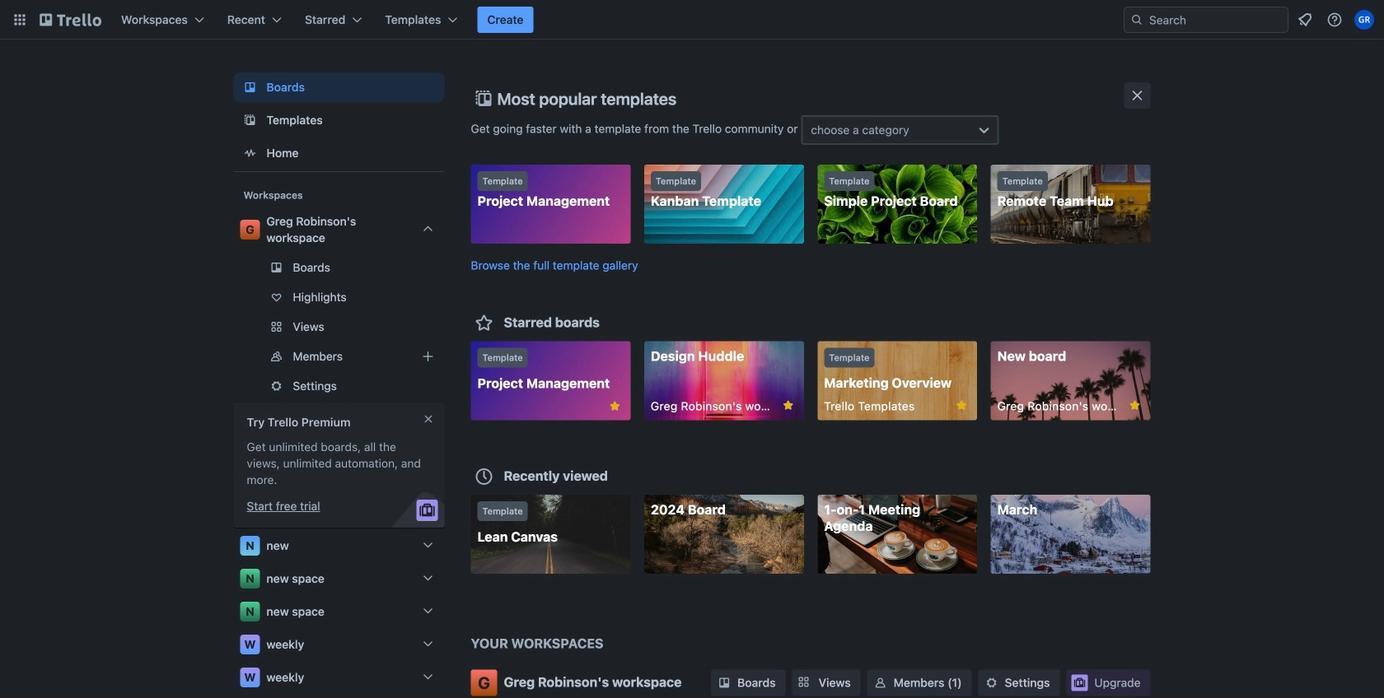 Task type: locate. For each thing, give the bounding box(es) containing it.
home image
[[240, 143, 260, 163]]

Search field
[[1144, 8, 1288, 31]]

0 horizontal spatial sm image
[[716, 675, 733, 692]]

click to unstar this board. it will be removed from your starred list. image
[[1128, 398, 1143, 413], [608, 399, 622, 414]]

open information menu image
[[1327, 12, 1343, 28]]

1 horizontal spatial click to unstar this board. it will be removed from your starred list. image
[[1128, 398, 1143, 413]]

2 horizontal spatial sm image
[[984, 675, 1000, 692]]

back to home image
[[40, 7, 101, 33]]

2 sm image from the left
[[872, 675, 889, 692]]

sm image
[[716, 675, 733, 692], [872, 675, 889, 692], [984, 675, 1000, 692]]

1 horizontal spatial sm image
[[872, 675, 889, 692]]

3 sm image from the left
[[984, 675, 1000, 692]]

primary element
[[0, 0, 1384, 40]]

add image
[[418, 347, 438, 367]]

0 horizontal spatial click to unstar this board. it will be removed from your starred list. image
[[608, 399, 622, 414]]

0 notifications image
[[1295, 10, 1315, 30]]



Task type: describe. For each thing, give the bounding box(es) containing it.
greg robinson (gregrobinson96) image
[[1355, 10, 1374, 30]]

1 sm image from the left
[[716, 675, 733, 692]]

search image
[[1131, 13, 1144, 26]]

template board image
[[240, 110, 260, 130]]

board image
[[240, 77, 260, 97]]



Task type: vqa. For each thing, say whether or not it's contained in the screenshot.
In within WHETHER YOU OWN DIFFERENT STORES OR MANAGE ASSETS IN DIFFERENT PLACES, ADDING LOCATION DETAILS CAN HELP YOU HAVE A BETTER UNDERSTANDING OF WHERE THINGS STAND.
no



